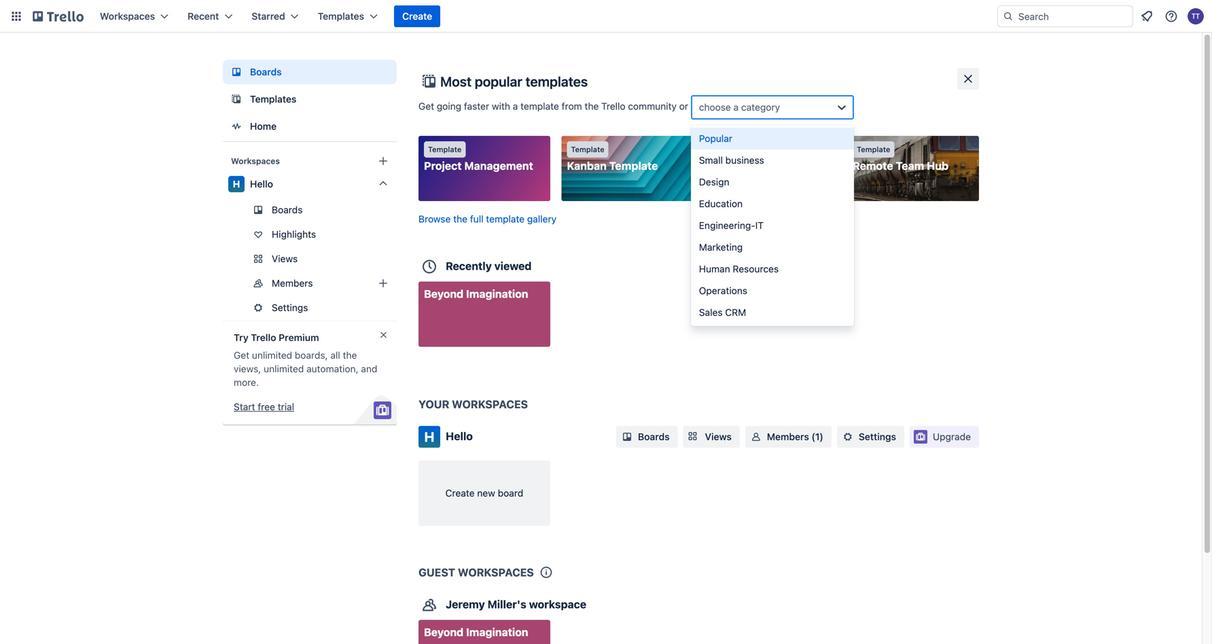 Task type: locate. For each thing, give the bounding box(es) containing it.
0 horizontal spatial the
[[343, 350, 357, 361]]

templates
[[318, 11, 364, 22], [250, 93, 297, 105]]

workspaces up miller's
[[458, 566, 534, 579]]

get
[[419, 101, 435, 112], [234, 350, 250, 361]]

2 vertical spatial boards link
[[617, 426, 678, 448]]

choose
[[699, 102, 731, 113]]

0 vertical spatial boards link
[[223, 60, 397, 84]]

new
[[478, 488, 496, 499]]

0 vertical spatial views
[[272, 253, 298, 264]]

0 vertical spatial h
[[233, 178, 240, 190]]

template for remote
[[857, 145, 891, 154]]

settings link right (1)
[[838, 426, 905, 448]]

1 vertical spatial beyond
[[424, 626, 464, 639]]

a right "choose"
[[734, 102, 739, 113]]

(1)
[[812, 431, 824, 443]]

members for members
[[272, 278, 313, 289]]

create inside button
[[403, 11, 433, 22]]

template for project
[[428, 145, 462, 154]]

beyond imagination link for jeremy
[[419, 620, 551, 645]]

get up views,
[[234, 350, 250, 361]]

or
[[680, 101, 689, 112]]

0 vertical spatial beyond imagination link
[[419, 282, 551, 347]]

template down going
[[428, 145, 462, 154]]

1 horizontal spatial views
[[705, 431, 732, 443]]

human resources
[[699, 263, 779, 275]]

0 horizontal spatial members
[[272, 278, 313, 289]]

workspaces right your
[[452, 398, 528, 411]]

0 horizontal spatial views link
[[223, 248, 397, 270]]

community
[[628, 101, 677, 112]]

guest workspaces
[[419, 566, 534, 579]]

category
[[742, 102, 781, 113]]

1 horizontal spatial members
[[767, 431, 810, 443]]

beyond down jeremy
[[424, 626, 464, 639]]

browse the full template gallery
[[419, 213, 557, 225]]

template inside template project management
[[428, 145, 462, 154]]

template board image
[[228, 91, 245, 107]]

get inside the "try trello premium get unlimited boards, all the views, unlimited automation, and more."
[[234, 350, 250, 361]]

0 vertical spatial imagination
[[466, 288, 529, 301]]

1 horizontal spatial the
[[454, 213, 468, 225]]

templates up home
[[250, 93, 297, 105]]

template up the small business
[[714, 145, 748, 154]]

0 horizontal spatial settings
[[272, 302, 308, 313]]

premium
[[279, 332, 319, 343]]

0 horizontal spatial views
[[272, 253, 298, 264]]

settings link down members link
[[223, 297, 397, 319]]

h down your
[[425, 429, 435, 445]]

workspaces button
[[92, 5, 177, 27]]

unlimited
[[252, 350, 292, 361], [264, 363, 304, 375]]

0 vertical spatial beyond
[[424, 288, 464, 301]]

get going faster with a template from the trello community or
[[419, 101, 691, 112]]

imagination down recently viewed
[[466, 288, 529, 301]]

1 vertical spatial settings
[[859, 431, 897, 443]]

beyond
[[424, 288, 464, 301], [424, 626, 464, 639]]

template for kanban
[[571, 145, 605, 154]]

template kanban template
[[567, 145, 658, 172]]

workspaces
[[100, 11, 155, 22], [231, 156, 280, 166]]

the for try trello premium get unlimited boards, all the views, unlimited automation, and more.
[[343, 350, 357, 361]]

home
[[250, 121, 277, 132]]

0 horizontal spatial hello
[[250, 178, 273, 190]]

1 horizontal spatial create
[[446, 488, 475, 499]]

templates right starred dropdown button
[[318, 11, 364, 22]]

2 vertical spatial boards
[[638, 431, 670, 443]]

1 horizontal spatial settings
[[859, 431, 897, 443]]

0 vertical spatial beyond imagination
[[424, 288, 529, 301]]

beyond imagination down recently
[[424, 288, 529, 301]]

all
[[331, 350, 340, 361]]

guest
[[419, 566, 456, 579]]

1 vertical spatial get
[[234, 350, 250, 361]]

0 vertical spatial unlimited
[[252, 350, 292, 361]]

boards link for views
[[617, 426, 678, 448]]

boards link for highlights
[[223, 199, 397, 221]]

design
[[699, 176, 730, 188]]

0 vertical spatial templates
[[318, 11, 364, 22]]

1 imagination from the top
[[466, 288, 529, 301]]

beyond imagination down jeremy
[[424, 626, 529, 639]]

1 vertical spatial the
[[454, 213, 468, 225]]

template for simple
[[714, 145, 748, 154]]

0 horizontal spatial a
[[513, 101, 518, 112]]

workspaces
[[452, 398, 528, 411], [458, 566, 534, 579]]

1 project from the left
[[424, 159, 462, 172]]

boards for views
[[638, 431, 670, 443]]

create for create
[[403, 11, 433, 22]]

start free trial button
[[234, 400, 294, 414]]

project
[[424, 159, 462, 172], [749, 159, 787, 172]]

settings right sm icon
[[859, 431, 897, 443]]

template inside template remote team hub
[[857, 145, 891, 154]]

1 horizontal spatial a
[[734, 102, 739, 113]]

0 vertical spatial workspaces
[[452, 398, 528, 411]]

0 horizontal spatial get
[[234, 350, 250, 361]]

1 horizontal spatial h
[[425, 429, 435, 445]]

create
[[403, 11, 433, 22], [446, 488, 475, 499]]

jeremy
[[446, 598, 485, 611]]

workspaces for your workspaces
[[452, 398, 528, 411]]

1 horizontal spatial views link
[[684, 426, 740, 448]]

template inside template simple project board
[[714, 145, 748, 154]]

template
[[521, 101, 559, 112], [486, 213, 525, 225]]

remote
[[853, 159, 894, 172]]

human
[[699, 263, 731, 275]]

project left board
[[749, 159, 787, 172]]

members left (1)
[[767, 431, 810, 443]]

1 vertical spatial trello
[[251, 332, 276, 343]]

views
[[272, 253, 298, 264], [705, 431, 732, 443]]

the inside the "try trello premium get unlimited boards, all the views, unlimited automation, and more."
[[343, 350, 357, 361]]

1 vertical spatial members
[[767, 431, 810, 443]]

team
[[896, 159, 925, 172]]

the right all
[[343, 350, 357, 361]]

template right kanban
[[610, 159, 658, 172]]

get left going
[[419, 101, 435, 112]]

1 vertical spatial views
[[705, 431, 732, 443]]

template up kanban
[[571, 145, 605, 154]]

1 vertical spatial boards
[[272, 204, 303, 216]]

template right full
[[486, 213, 525, 225]]

unlimited down boards,
[[264, 363, 304, 375]]

search image
[[1004, 11, 1014, 22]]

board
[[789, 159, 821, 172]]

0 horizontal spatial templates
[[250, 93, 297, 105]]

sm image
[[842, 430, 855, 444]]

recently viewed
[[446, 260, 532, 273]]

trello
[[602, 101, 626, 112], [251, 332, 276, 343]]

1 vertical spatial views link
[[684, 426, 740, 448]]

highlights
[[272, 229, 316, 240]]

2 beyond imagination from the top
[[424, 626, 529, 639]]

1 vertical spatial imagination
[[466, 626, 529, 639]]

members
[[272, 278, 313, 289], [767, 431, 810, 443]]

small
[[699, 155, 723, 166]]

1 vertical spatial hello
[[446, 430, 473, 443]]

hello down home
[[250, 178, 273, 190]]

h
[[233, 178, 240, 190], [425, 429, 435, 445]]

hello
[[250, 178, 273, 190], [446, 430, 473, 443]]

0 vertical spatial workspaces
[[100, 11, 155, 22]]

trello left community
[[602, 101, 626, 112]]

1 vertical spatial unlimited
[[264, 363, 304, 375]]

0 horizontal spatial trello
[[251, 332, 276, 343]]

2 horizontal spatial the
[[585, 101, 599, 112]]

0 horizontal spatial project
[[424, 159, 462, 172]]

a right the with
[[513, 101, 518, 112]]

settings
[[272, 302, 308, 313], [859, 431, 897, 443]]

beyond imagination
[[424, 288, 529, 301], [424, 626, 529, 639]]

miller's
[[488, 598, 527, 611]]

1 horizontal spatial project
[[749, 159, 787, 172]]

0 vertical spatial views link
[[223, 248, 397, 270]]

hub
[[927, 159, 949, 172]]

beyond down recently
[[424, 288, 464, 301]]

template
[[428, 145, 462, 154], [571, 145, 605, 154], [714, 145, 748, 154], [857, 145, 891, 154], [610, 159, 658, 172]]

trial
[[278, 401, 294, 413]]

template up remote at right top
[[857, 145, 891, 154]]

beyond imagination link
[[419, 282, 551, 347], [419, 620, 551, 645]]

boards
[[250, 66, 282, 78], [272, 204, 303, 216], [638, 431, 670, 443]]

0 vertical spatial get
[[419, 101, 435, 112]]

engineering-it
[[699, 220, 764, 231]]

h down the home icon
[[233, 178, 240, 190]]

1 vertical spatial templates
[[250, 93, 297, 105]]

the right 'from'
[[585, 101, 599, 112]]

start free trial
[[234, 401, 294, 413]]

1 vertical spatial template
[[486, 213, 525, 225]]

0 horizontal spatial sm image
[[621, 430, 634, 444]]

2 vertical spatial the
[[343, 350, 357, 361]]

0 horizontal spatial workspaces
[[100, 11, 155, 22]]

1 vertical spatial beyond imagination link
[[419, 620, 551, 645]]

settings link
[[223, 297, 397, 319], [838, 426, 905, 448]]

unlimited up views,
[[252, 350, 292, 361]]

members down highlights on the top left of the page
[[272, 278, 313, 289]]

create a workspace image
[[375, 153, 392, 169]]

views,
[[234, 363, 261, 375]]

1 horizontal spatial hello
[[446, 430, 473, 443]]

2 beyond imagination link from the top
[[419, 620, 551, 645]]

1 horizontal spatial sm image
[[750, 430, 763, 444]]

board image
[[228, 64, 245, 80]]

0 vertical spatial settings
[[272, 302, 308, 313]]

0 horizontal spatial create
[[403, 11, 433, 22]]

1 vertical spatial beyond imagination
[[424, 626, 529, 639]]

1 vertical spatial workspaces
[[231, 156, 280, 166]]

imagination down miller's
[[466, 626, 529, 639]]

2 project from the left
[[749, 159, 787, 172]]

1 horizontal spatial templates
[[318, 11, 364, 22]]

sm image
[[621, 430, 634, 444], [750, 430, 763, 444]]

template down templates
[[521, 101, 559, 112]]

crm
[[726, 307, 747, 318]]

choose a category
[[699, 102, 781, 113]]

0 vertical spatial members
[[272, 278, 313, 289]]

project up browse
[[424, 159, 462, 172]]

workspaces for guest workspaces
[[458, 566, 534, 579]]

highlights link
[[223, 224, 397, 245]]

settings up the premium
[[272, 302, 308, 313]]

marketing
[[699, 242, 743, 253]]

0 vertical spatial the
[[585, 101, 599, 112]]

1 horizontal spatial settings link
[[838, 426, 905, 448]]

beyond imagination link down jeremy
[[419, 620, 551, 645]]

hello down your workspaces
[[446, 430, 473, 443]]

trello right try
[[251, 332, 276, 343]]

1 vertical spatial boards link
[[223, 199, 397, 221]]

templates inside templates 'link'
[[250, 93, 297, 105]]

0 vertical spatial create
[[403, 11, 433, 22]]

create for create new board
[[446, 488, 475, 499]]

primary element
[[0, 0, 1213, 33]]

1 vertical spatial h
[[425, 429, 435, 445]]

0 vertical spatial trello
[[602, 101, 626, 112]]

1 beyond imagination link from the top
[[419, 282, 551, 347]]

template project management
[[424, 145, 534, 172]]

the left full
[[454, 213, 468, 225]]

0 vertical spatial settings link
[[223, 297, 397, 319]]

views link
[[223, 248, 397, 270], [684, 426, 740, 448]]

most popular templates
[[441, 73, 588, 89]]

add image
[[375, 275, 392, 292]]

beyond imagination link down recently viewed
[[419, 282, 551, 347]]

Search field
[[1014, 6, 1133, 27]]

1 vertical spatial create
[[446, 488, 475, 499]]

and
[[361, 363, 378, 375]]

1 vertical spatial workspaces
[[458, 566, 534, 579]]

1 sm image from the left
[[621, 430, 634, 444]]



Task type: describe. For each thing, give the bounding box(es) containing it.
popular
[[475, 73, 523, 89]]

1 horizontal spatial workspaces
[[231, 156, 280, 166]]

kanban
[[567, 159, 607, 172]]

the for get going faster with a template from the trello community or
[[585, 101, 599, 112]]

0 vertical spatial hello
[[250, 178, 273, 190]]

sales
[[699, 307, 723, 318]]

2 beyond from the top
[[424, 626, 464, 639]]

home image
[[228, 118, 245, 135]]

engineering-
[[699, 220, 756, 231]]

most
[[441, 73, 472, 89]]

0 vertical spatial template
[[521, 101, 559, 112]]

project inside template simple project board
[[749, 159, 787, 172]]

starred button
[[244, 5, 307, 27]]

your workspaces
[[419, 398, 528, 411]]

templates link
[[223, 87, 397, 112]]

full
[[470, 213, 484, 225]]

template remote team hub
[[853, 145, 949, 172]]

workspace
[[529, 598, 587, 611]]

0 vertical spatial boards
[[250, 66, 282, 78]]

boards,
[[295, 350, 328, 361]]

browse
[[419, 213, 451, 225]]

simple
[[710, 159, 746, 172]]

it
[[756, 220, 764, 231]]

templates
[[526, 73, 588, 89]]

free
[[258, 401, 275, 413]]

education
[[699, 198, 743, 209]]

boards for highlights
[[272, 204, 303, 216]]

recently
[[446, 260, 492, 273]]

with
[[492, 101, 511, 112]]

1 horizontal spatial get
[[419, 101, 435, 112]]

1 beyond imagination from the top
[[424, 288, 529, 301]]

1 vertical spatial settings link
[[838, 426, 905, 448]]

automation,
[[307, 363, 359, 375]]

from
[[562, 101, 582, 112]]

try
[[234, 332, 249, 343]]

0 horizontal spatial settings link
[[223, 297, 397, 319]]

sales crm
[[699, 307, 747, 318]]

members link
[[223, 273, 397, 294]]

1 horizontal spatial trello
[[602, 101, 626, 112]]

operations
[[699, 285, 748, 296]]

home link
[[223, 114, 397, 139]]

upgrade
[[933, 431, 972, 443]]

project inside template project management
[[424, 159, 462, 172]]

starred
[[252, 11, 285, 22]]

try trello premium get unlimited boards, all the views, unlimited automation, and more.
[[234, 332, 378, 388]]

recent
[[188, 11, 219, 22]]

back to home image
[[33, 5, 84, 27]]

jeremy miller's workspace
[[446, 598, 587, 611]]

trello inside the "try trello premium get unlimited boards, all the views, unlimited automation, and more."
[[251, 332, 276, 343]]

workspaces inside popup button
[[100, 11, 155, 22]]

upgrade button
[[910, 426, 980, 448]]

create new board
[[446, 488, 524, 499]]

viewed
[[495, 260, 532, 273]]

2 imagination from the top
[[466, 626, 529, 639]]

templates button
[[310, 5, 386, 27]]

board
[[498, 488, 524, 499]]

members for members (1)
[[767, 431, 810, 443]]

2 sm image from the left
[[750, 430, 763, 444]]

popular
[[699, 133, 733, 144]]

more.
[[234, 377, 259, 388]]

1 beyond from the top
[[424, 288, 464, 301]]

template simple project board
[[710, 145, 821, 172]]

templates inside templates popup button
[[318, 11, 364, 22]]

members (1)
[[767, 431, 824, 443]]

gallery
[[527, 213, 557, 225]]

business
[[726, 155, 765, 166]]

beyond imagination link for recently
[[419, 282, 551, 347]]

small business
[[699, 155, 765, 166]]

recent button
[[180, 5, 241, 27]]

start
[[234, 401, 255, 413]]

resources
[[733, 263, 779, 275]]

faster
[[464, 101, 490, 112]]

going
[[437, 101, 462, 112]]

open information menu image
[[1165, 10, 1179, 23]]

0 horizontal spatial h
[[233, 178, 240, 190]]

browse the full template gallery link
[[419, 213, 557, 225]]

terry turtle (terryturtle) image
[[1188, 8, 1205, 24]]

0 notifications image
[[1139, 8, 1156, 24]]

management
[[465, 159, 534, 172]]

create button
[[394, 5, 441, 27]]

your
[[419, 398, 450, 411]]



Task type: vqa. For each thing, say whether or not it's contained in the screenshot.
first sm icon from the bottom of the page
no



